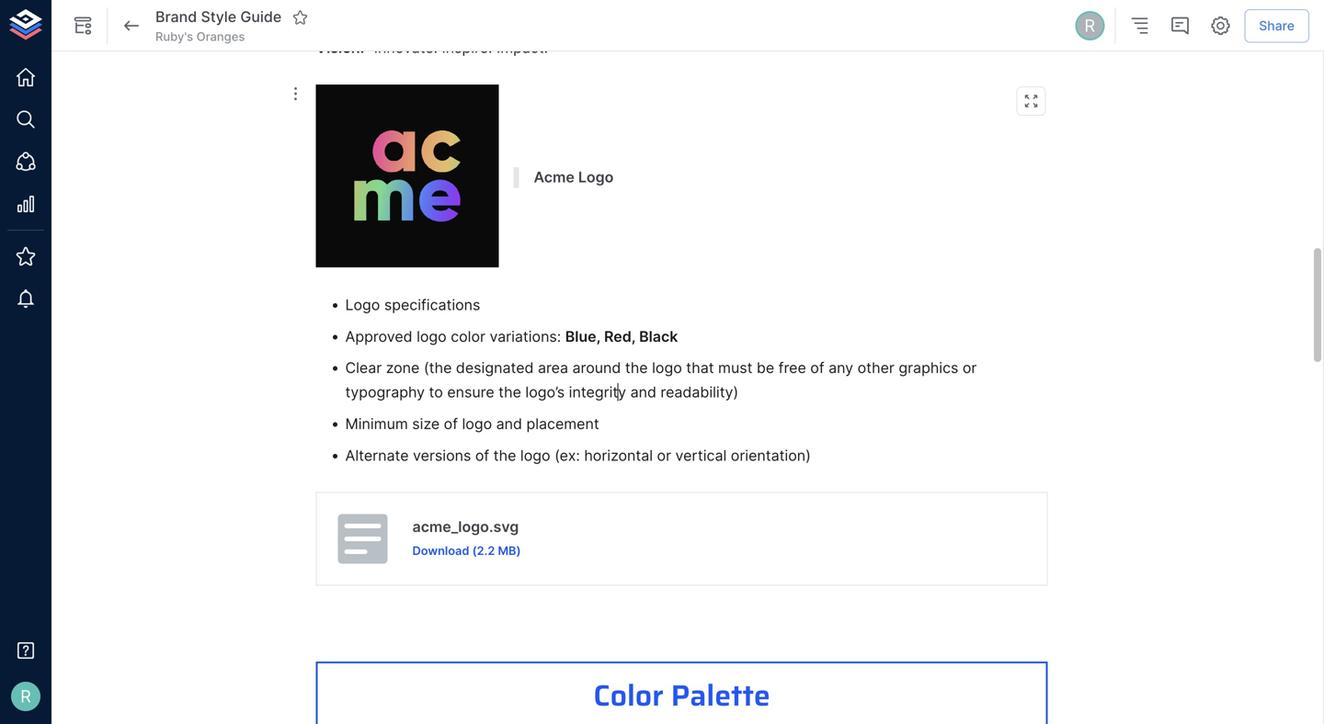 Task type: locate. For each thing, give the bounding box(es) containing it.
or
[[963, 359, 977, 377], [657, 447, 671, 465]]

to
[[429, 384, 443, 401]]

orientation)
[[731, 447, 811, 465]]

of down minimum size of logo and placement
[[475, 447, 489, 465]]

graphics
[[899, 359, 959, 377]]

of right size
[[444, 415, 458, 433]]

logo right acme
[[578, 168, 614, 186]]

0 vertical spatial or
[[963, 359, 977, 377]]

0 horizontal spatial of
[[444, 415, 458, 433]]

the down "designated"
[[499, 384, 521, 401]]

and
[[630, 384, 657, 401], [496, 415, 522, 433]]

or right graphics
[[963, 359, 977, 377]]

(ex:
[[555, 447, 580, 465]]

1 horizontal spatial r
[[1085, 15, 1095, 36]]

r
[[1085, 15, 1095, 36], [20, 687, 31, 707]]

0 horizontal spatial r button
[[6, 677, 46, 717]]

zone
[[386, 359, 420, 377]]

be
[[757, 359, 774, 377]]

of
[[810, 359, 825, 377], [444, 415, 458, 433], [475, 447, 489, 465]]

0 vertical spatial of
[[810, 359, 825, 377]]

1 horizontal spatial and
[[630, 384, 657, 401]]

0 vertical spatial logo
[[578, 168, 614, 186]]

typography
[[345, 384, 425, 401]]

style
[[201, 8, 236, 26]]

logo left (ex: at the bottom left of page
[[520, 447, 550, 465]]

2 vertical spatial of
[[475, 447, 489, 465]]

vision: "innovate. inspire. impact."
[[316, 39, 553, 57]]

settings image
[[1210, 15, 1232, 37]]

palette
[[671, 673, 770, 719]]

clear zone (the designated area around the logo that must be free of any other graphics or typography to ensure the logo's integrity and readability)
[[345, 359, 981, 401]]

the
[[625, 359, 648, 377], [499, 384, 521, 401], [494, 447, 516, 465]]

that
[[686, 359, 714, 377]]

mb
[[498, 544, 516, 558]]

specifications
[[384, 296, 480, 314]]

logo down ensure
[[462, 415, 492, 433]]

and right the integrity
[[630, 384, 657, 401]]

color
[[593, 673, 664, 719]]

of inside clear zone (the designated area around the logo that must be free of any other graphics or typography to ensure the logo's integrity and readability)
[[810, 359, 825, 377]]

1 vertical spatial r
[[20, 687, 31, 707]]

variations:
[[490, 328, 561, 346]]

the down red,
[[625, 359, 648, 377]]

logo down black
[[652, 359, 682, 377]]

0 vertical spatial r button
[[1073, 8, 1107, 43]]

0 horizontal spatial and
[[496, 415, 522, 433]]

integrity
[[569, 384, 626, 401]]

alternate
[[345, 447, 409, 465]]

2 horizontal spatial of
[[810, 359, 825, 377]]

free
[[779, 359, 806, 377]]

0 horizontal spatial logo
[[345, 296, 380, 314]]

logo
[[578, 168, 614, 186], [345, 296, 380, 314]]

approved
[[345, 328, 413, 346]]

or left vertical
[[657, 447, 671, 465]]

of left any
[[810, 359, 825, 377]]

must
[[718, 359, 753, 377]]

logo up approved
[[345, 296, 380, 314]]

r button
[[1073, 8, 1107, 43], [6, 677, 46, 717]]

1 vertical spatial and
[[496, 415, 522, 433]]

1 vertical spatial logo
[[345, 296, 380, 314]]

0 vertical spatial r
[[1085, 15, 1095, 36]]

1 vertical spatial of
[[444, 415, 458, 433]]

of for placement
[[444, 415, 458, 433]]

0 vertical spatial and
[[630, 384, 657, 401]]

1 vertical spatial or
[[657, 447, 671, 465]]

2.2
[[477, 544, 495, 558]]

logo
[[417, 328, 447, 346], [652, 359, 682, 377], [462, 415, 492, 433], [520, 447, 550, 465]]

blue,
[[565, 328, 600, 346]]

table of contents image
[[1129, 15, 1151, 37]]

acme
[[534, 168, 575, 186]]

alternate versions of the logo (ex: horizontal or vertical orientation)
[[345, 447, 811, 465]]

1 horizontal spatial of
[[475, 447, 489, 465]]

1 horizontal spatial or
[[963, 359, 977, 377]]

the down minimum size of logo and placement
[[494, 447, 516, 465]]

brand style guide
[[155, 8, 282, 26]]

0 horizontal spatial r
[[20, 687, 31, 707]]

and left placement
[[496, 415, 522, 433]]

ruby's
[[155, 29, 193, 44]]

oranges
[[196, 29, 245, 44]]



Task type: vqa. For each thing, say whether or not it's contained in the screenshot.
2nd help image from the top of the page
no



Task type: describe. For each thing, give the bounding box(es) containing it.
black
[[639, 328, 678, 346]]

vertical
[[675, 447, 727, 465]]

share
[[1259, 18, 1295, 33]]

1 vertical spatial r button
[[6, 677, 46, 717]]

vision:
[[316, 39, 364, 57]]

clear
[[345, 359, 382, 377]]

readability)
[[661, 384, 739, 401]]

minimum
[[345, 415, 408, 433]]

horizontal
[[584, 447, 653, 465]]

ruby's oranges link
[[155, 28, 245, 45]]

logo down specifications
[[417, 328, 447, 346]]

brand
[[155, 8, 197, 26]]

r for r button to the right
[[1085, 15, 1095, 36]]

2 vertical spatial the
[[494, 447, 516, 465]]

placement
[[526, 415, 599, 433]]

r for the bottommost r button
[[20, 687, 31, 707]]

any
[[829, 359, 853, 377]]

ensure
[[447, 384, 494, 401]]

(the
[[424, 359, 452, 377]]

"innovate.
[[368, 39, 438, 57]]

comments image
[[1169, 15, 1191, 37]]

download
[[412, 544, 469, 558]]

color palette
[[593, 673, 770, 719]]

logo's
[[525, 384, 565, 401]]

logo inside clear zone (the designated area around the logo that must be free of any other graphics or typography to ensure the logo's integrity and readability)
[[652, 359, 682, 377]]

minimum size of logo and placement
[[345, 415, 599, 433]]

acme_logo.svg download ( 2.2 mb )
[[412, 518, 521, 558]]

ruby's oranges
[[155, 29, 245, 44]]

acme logo
[[534, 168, 614, 186]]

other
[[858, 359, 895, 377]]

and inside clear zone (the designated area around the logo that must be free of any other graphics or typography to ensure the logo's integrity and readability)
[[630, 384, 657, 401]]

(
[[472, 544, 477, 558]]

designated
[[456, 359, 534, 377]]

size
[[412, 415, 440, 433]]

of for (ex:
[[475, 447, 489, 465]]

guide
[[240, 8, 282, 26]]

share button
[[1244, 9, 1310, 43]]

approved logo color variations: blue, red, black
[[345, 328, 678, 346]]

show wiki image
[[72, 15, 94, 37]]

1 horizontal spatial logo
[[578, 168, 614, 186]]

0 vertical spatial the
[[625, 359, 648, 377]]

0 horizontal spatial or
[[657, 447, 671, 465]]

1 vertical spatial the
[[499, 384, 521, 401]]

around
[[572, 359, 621, 377]]

red,
[[604, 328, 636, 346]]

1 horizontal spatial r button
[[1073, 8, 1107, 43]]

area
[[538, 359, 568, 377]]

color
[[451, 328, 486, 346]]

acme_logo.svg
[[412, 518, 519, 536]]

impact."
[[497, 39, 553, 57]]

versions
[[413, 447, 471, 465]]

favorite image
[[292, 9, 308, 26]]

logo specifications
[[345, 296, 480, 314]]

go back image
[[120, 15, 143, 37]]

inspire.
[[442, 39, 492, 57]]

or inside clear zone (the designated area around the logo that must be free of any other graphics or typography to ensure the logo's integrity and readability)
[[963, 359, 977, 377]]

)
[[516, 544, 521, 558]]



